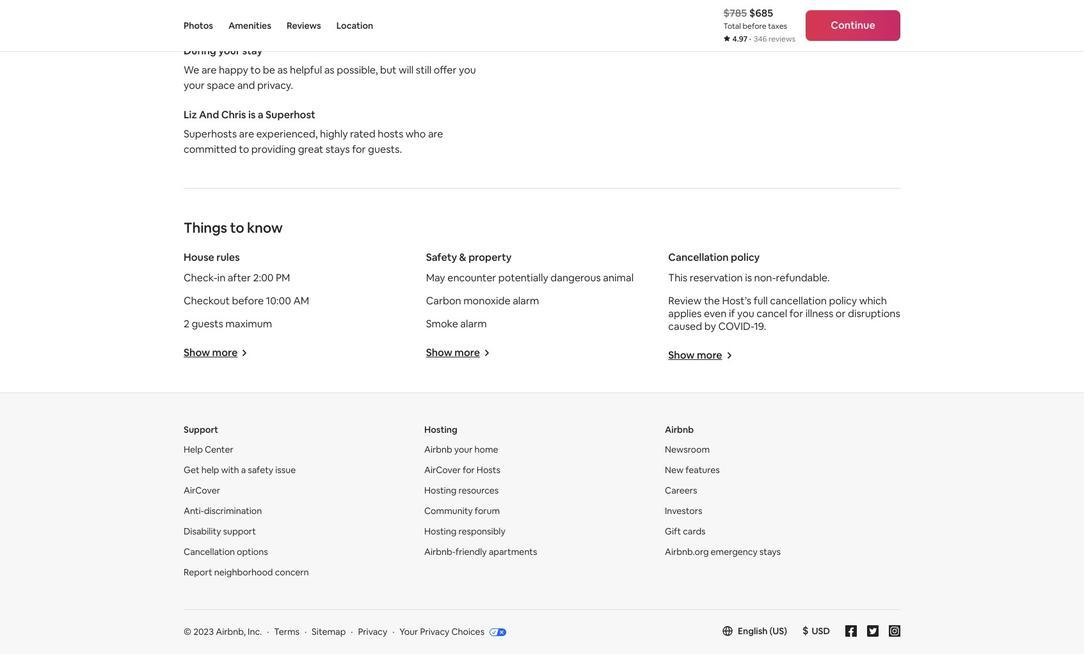 Task type: locate. For each thing, give the bounding box(es) containing it.
1 horizontal spatial aircover
[[424, 465, 461, 476]]

0 vertical spatial you
[[459, 64, 476, 77]]

(us)
[[770, 626, 787, 638]]

$
[[803, 625, 809, 638]]

·
[[749, 34, 751, 44], [267, 627, 269, 638]]

policy up this reservation is non-refundable.
[[731, 251, 760, 264]]

1 vertical spatial for
[[790, 307, 803, 321]]

property
[[469, 251, 512, 264]]

as right be
[[277, 64, 288, 77]]

346
[[754, 34, 767, 44]]

1 vertical spatial you
[[737, 307, 754, 321]]

0 vertical spatial before
[[743, 21, 767, 31]]

if
[[729, 307, 735, 321]]

0 horizontal spatial are
[[202, 64, 217, 77]]

is inside liz and chris is a superhost superhosts are experienced, highly rated hosts who are committed to providing great stays for guests.
[[248, 108, 256, 122]]

1 horizontal spatial privacy
[[420, 627, 449, 638]]

is left non-
[[745, 272, 752, 285]]

policy left which
[[829, 295, 857, 308]]

to left know
[[230, 219, 244, 237]]

1 horizontal spatial cancellation
[[668, 251, 729, 264]]

1 vertical spatial chris
[[221, 108, 246, 122]]

1 vertical spatial stays
[[760, 547, 781, 558]]

0 horizontal spatial for
[[352, 143, 366, 156]]

as right helpful
[[324, 64, 335, 77]]

show more button
[[184, 346, 248, 360], [426, 346, 490, 360], [668, 349, 733, 362]]

outside
[[658, 21, 685, 32]]

show more button for alarm
[[426, 346, 490, 360]]

or left app.
[[602, 32, 610, 42]]

investors link
[[665, 506, 702, 517]]

the inside to protect your payment, never transfer money or communicate outside of the airbnb website or app.
[[696, 21, 707, 32]]

1 horizontal spatial stays
[[760, 547, 781, 558]]

0 horizontal spatial show more button
[[184, 346, 248, 360]]

encounter
[[447, 272, 496, 285]]

airbnb
[[709, 21, 733, 32], [665, 424, 694, 436], [424, 444, 452, 456]]

alarm down potentially
[[513, 295, 539, 308]]

· right inc.
[[267, 627, 269, 638]]

even
[[704, 307, 727, 321]]

2
[[184, 318, 189, 331]]

to left providing at the top left
[[239, 143, 249, 156]]

you right if
[[737, 307, 754, 321]]

0 horizontal spatial before
[[232, 295, 264, 308]]

navigate to instagram image
[[889, 626, 900, 638]]

monoxide
[[463, 295, 511, 308]]

0 vertical spatial to
[[250, 64, 261, 77]]

policy inside review the host's full cancellation policy which applies even if you cancel for illness or disruptions caused by covid-19.
[[829, 295, 857, 308]]

more down by
[[697, 349, 722, 362]]

10:00
[[266, 295, 291, 308]]

2:00
[[253, 272, 274, 285]]

for left hosts
[[463, 465, 475, 476]]

offer
[[434, 64, 457, 77]]

cancellation up reservation
[[668, 251, 729, 264]]

1 horizontal spatial alarm
[[513, 295, 539, 308]]

privacy.
[[257, 79, 293, 92]]

show more button down the 'guests'
[[184, 346, 248, 360]]

show more button down by
[[668, 349, 733, 362]]

1 horizontal spatial show more
[[426, 346, 480, 360]]

newsroom
[[665, 444, 710, 456]]

airbnb-
[[424, 547, 456, 558]]

anti-discrimination
[[184, 506, 262, 517]]

more down 2 guests maximum
[[212, 346, 238, 360]]

2 horizontal spatial more
[[697, 349, 722, 362]]

usd
[[812, 626, 830, 638]]

1 horizontal spatial show more button
[[426, 346, 490, 360]]

your inside to protect your payment, never transfer money or communicate outside of the airbnb website or app.
[[612, 11, 627, 21]]

anti-discrimination link
[[184, 506, 262, 517]]

stays inside liz and chris is a superhost superhosts are experienced, highly rated hosts who are committed to providing great stays for guests.
[[326, 143, 350, 156]]

0 horizontal spatial cancellation
[[184, 547, 235, 558]]

show more down smoke alarm on the left of page
[[426, 346, 480, 360]]

you right offer
[[459, 64, 476, 77]]

a right with
[[241, 465, 246, 476]]

payment,
[[629, 11, 663, 21]]

1 horizontal spatial for
[[463, 465, 475, 476]]

1 vertical spatial alarm
[[460, 318, 487, 331]]

$ usd
[[803, 625, 830, 638]]

0 horizontal spatial show more
[[184, 346, 238, 360]]

alarm down carbon monoxide alarm on the left
[[460, 318, 487, 331]]

careers
[[665, 485, 697, 497]]

· right 4.97
[[749, 34, 751, 44]]

0 horizontal spatial as
[[277, 64, 288, 77]]

a left superhost
[[258, 108, 263, 122]]

support
[[184, 424, 218, 436]]

0 vertical spatial hosting
[[424, 424, 457, 436]]

1 vertical spatial airbnb
[[665, 424, 694, 436]]

2 horizontal spatial airbnb
[[709, 21, 733, 32]]

gift cards link
[[665, 526, 706, 538]]

0 vertical spatial a
[[258, 108, 263, 122]]

center
[[205, 444, 233, 456]]

the
[[696, 21, 707, 32], [704, 295, 720, 308]]

your up app.
[[612, 11, 627, 21]]

1 vertical spatial aircover
[[184, 485, 220, 497]]

gift cards
[[665, 526, 706, 538]]

1 vertical spatial cancellation
[[184, 547, 235, 558]]

chris right photos
[[217, 15, 241, 28]]

aircover for hosts
[[424, 465, 500, 476]]

reviews
[[287, 20, 321, 31]]

the right of
[[696, 21, 707, 32]]

cancellation down disability
[[184, 547, 235, 558]]

2 vertical spatial hosting
[[424, 526, 457, 538]]

2 hosting from the top
[[424, 485, 457, 497]]

to left be
[[250, 64, 261, 77]]

reviews
[[769, 34, 796, 44]]

privacy right your
[[420, 627, 449, 638]]

2 privacy from the left
[[420, 627, 449, 638]]

airbnb for airbnb
[[665, 424, 694, 436]]

airbnb for airbnb your home
[[424, 444, 452, 456]]

new features
[[665, 465, 720, 476]]

are up providing at the top left
[[239, 128, 254, 141]]

$685
[[749, 6, 773, 20]]

guests.
[[368, 143, 402, 156]]

hosting up community
[[424, 485, 457, 497]]

more down smoke alarm on the left of page
[[455, 346, 480, 360]]

0 vertical spatial is
[[248, 108, 256, 122]]

1 horizontal spatial a
[[258, 108, 263, 122]]

are right we on the top left of the page
[[202, 64, 217, 77]]

0 vertical spatial stays
[[326, 143, 350, 156]]

reservation
[[690, 272, 743, 285]]

hosts
[[477, 465, 500, 476]]

applies
[[668, 307, 702, 321]]

hosting responsibly
[[424, 526, 505, 538]]

show more down caused
[[668, 349, 722, 362]]

are right who
[[428, 128, 443, 141]]

3 hosting from the top
[[424, 526, 457, 538]]

by
[[704, 320, 716, 334]]

sitemap
[[312, 627, 346, 638]]

your down we on the top left of the page
[[184, 79, 205, 92]]

aircover down airbnb your home
[[424, 465, 461, 476]]

$785 $685 total before taxes
[[724, 6, 787, 31]]

1 horizontal spatial more
[[455, 346, 480, 360]]

emergency
[[711, 547, 758, 558]]

2 horizontal spatial are
[[428, 128, 443, 141]]

are inside during your stay we are happy to be as helpful as possible, but will still offer you your space and privacy.
[[202, 64, 217, 77]]

aircover for hosts link
[[424, 465, 500, 476]]

cancellation options link
[[184, 547, 268, 558]]

hosting up airbnb-
[[424, 526, 457, 538]]

1 horizontal spatial as
[[324, 64, 335, 77]]

airbnb.org
[[665, 547, 709, 558]]

1 horizontal spatial show
[[426, 346, 452, 360]]

show down "2"
[[184, 346, 210, 360]]

or inside review the host's full cancellation policy which applies even if you cancel for illness or disruptions caused by covid-19.
[[836, 307, 846, 321]]

before up 346
[[743, 21, 767, 31]]

and
[[199, 108, 219, 122]]

0 vertical spatial airbnb
[[709, 21, 733, 32]]

or right money
[[599, 21, 606, 32]]

your up the happy
[[218, 44, 240, 58]]

2 vertical spatial airbnb
[[424, 444, 452, 456]]

stays down highly
[[326, 143, 350, 156]]

to inside during your stay we are happy to be as helpful as possible, but will still offer you your space and privacy.
[[250, 64, 261, 77]]

2 horizontal spatial show more button
[[668, 349, 733, 362]]

0 vertical spatial for
[[352, 143, 366, 156]]

to
[[573, 11, 581, 21]]

1 horizontal spatial ·
[[749, 34, 751, 44]]

learn more about the host, chris. image
[[184, 9, 209, 35], [184, 9, 209, 35]]

hosting
[[424, 424, 457, 436], [424, 485, 457, 497], [424, 526, 457, 538]]

2 horizontal spatial show
[[668, 349, 695, 362]]

review the host's full cancellation policy which applies even if you cancel for illness or disruptions caused by covid-19.
[[668, 295, 900, 334]]

1 horizontal spatial you
[[737, 307, 754, 321]]

1 horizontal spatial is
[[745, 272, 752, 285]]

2 vertical spatial to
[[230, 219, 244, 237]]

am
[[293, 295, 309, 308]]

neighborhood
[[214, 567, 273, 579]]

1 privacy from the left
[[358, 627, 387, 638]]

0 horizontal spatial you
[[459, 64, 476, 77]]

2 guests maximum
[[184, 318, 272, 331]]

review
[[668, 295, 702, 308]]

hosting resources
[[424, 485, 499, 497]]

for inside liz and chris is a superhost superhosts are experienced, highly rated hosts who are committed to providing great stays for guests.
[[352, 143, 366, 156]]

0 horizontal spatial privacy
[[358, 627, 387, 638]]

show down caused
[[668, 349, 695, 362]]

1 horizontal spatial before
[[743, 21, 767, 31]]

rated
[[350, 128, 376, 141]]

cards
[[683, 526, 706, 538]]

location
[[336, 20, 373, 31]]

0 horizontal spatial a
[[241, 465, 246, 476]]

0 vertical spatial cancellation
[[668, 251, 729, 264]]

in
[[217, 272, 225, 285]]

0 horizontal spatial policy
[[731, 251, 760, 264]]

will
[[399, 64, 414, 77]]

cancellation for cancellation options
[[184, 547, 235, 558]]

full
[[754, 295, 768, 308]]

0 vertical spatial ·
[[749, 34, 751, 44]]

show more down the 'guests'
[[184, 346, 238, 360]]

stays right emergency
[[760, 547, 781, 558]]

with
[[221, 465, 239, 476]]

hosting for hosting resources
[[424, 485, 457, 497]]

1 vertical spatial to
[[239, 143, 249, 156]]

before up "maximum"
[[232, 295, 264, 308]]

1 vertical spatial hosting
[[424, 485, 457, 497]]

1 vertical spatial policy
[[829, 295, 857, 308]]

report neighborhood concern link
[[184, 567, 309, 579]]

or right illness
[[836, 307, 846, 321]]

privacy left your
[[358, 627, 387, 638]]

the inside review the host's full cancellation policy which applies even if you cancel for illness or disruptions caused by covid-19.
[[704, 295, 720, 308]]

hosting up airbnb your home link
[[424, 424, 457, 436]]

checkout before 10:00 am
[[184, 295, 309, 308]]

be
[[263, 64, 275, 77]]

0 horizontal spatial aircover
[[184, 485, 220, 497]]

show down smoke
[[426, 346, 452, 360]]

1 horizontal spatial policy
[[829, 295, 857, 308]]

0 horizontal spatial stays
[[326, 143, 350, 156]]

committed
[[184, 143, 237, 156]]

1 hosting from the top
[[424, 424, 457, 436]]

chris right and
[[221, 108, 246, 122]]

0 vertical spatial alarm
[[513, 295, 539, 308]]

airbnb down $785
[[709, 21, 733, 32]]

0 vertical spatial aircover
[[424, 465, 461, 476]]

before
[[743, 21, 767, 31], [232, 295, 264, 308]]

english (us)
[[738, 626, 787, 638]]

for left illness
[[790, 307, 803, 321]]

more for alarm
[[455, 346, 480, 360]]

0 horizontal spatial is
[[248, 108, 256, 122]]

0 horizontal spatial show
[[184, 346, 210, 360]]

to inside liz and chris is a superhost superhosts are experienced, highly rated hosts who are committed to providing great stays for guests.
[[239, 143, 249, 156]]

gift
[[665, 526, 681, 538]]

cancellation for cancellation policy
[[668, 251, 729, 264]]

0 vertical spatial the
[[696, 21, 707, 32]]

for down rated
[[352, 143, 366, 156]]

helpful
[[290, 64, 322, 77]]

0 horizontal spatial airbnb
[[424, 444, 452, 456]]

1 vertical spatial the
[[704, 295, 720, 308]]

is down and
[[248, 108, 256, 122]]

more for guests
[[212, 346, 238, 360]]

aircover up anti-
[[184, 485, 220, 497]]

the down reservation
[[704, 295, 720, 308]]

experienced,
[[256, 128, 318, 141]]

1 as from the left
[[277, 64, 288, 77]]

airbnb up "newsroom"
[[665, 424, 694, 436]]

1 horizontal spatial airbnb
[[665, 424, 694, 436]]

1 vertical spatial ·
[[267, 627, 269, 638]]

1 vertical spatial a
[[241, 465, 246, 476]]

2 horizontal spatial for
[[790, 307, 803, 321]]

show more button down smoke alarm on the left of page
[[426, 346, 490, 360]]

airbnb up aircover for hosts link
[[424, 444, 452, 456]]

hosting for hosting responsibly
[[424, 526, 457, 538]]

location button
[[336, 0, 373, 51]]

0 horizontal spatial more
[[212, 346, 238, 360]]



Task type: describe. For each thing, give the bounding box(es) containing it.
to protect your payment, never transfer money or communicate outside of the airbnb website or app.
[[573, 11, 733, 42]]

privacy link
[[358, 627, 387, 638]]

hosting responsibly link
[[424, 526, 505, 538]]

19.
[[754, 320, 766, 334]]

check-in after 2:00 pm
[[184, 272, 290, 285]]

your up aircover for hosts link
[[454, 444, 473, 456]]

carbon
[[426, 295, 461, 308]]

community forum link
[[424, 506, 500, 517]]

1 vertical spatial before
[[232, 295, 264, 308]]

your privacy choices
[[400, 627, 485, 638]]

safety
[[426, 251, 457, 264]]

report neighborhood concern
[[184, 567, 309, 579]]

a inside liz and chris is a superhost superhosts are experienced, highly rated hosts who are committed to providing great stays for guests.
[[258, 108, 263, 122]]

choices
[[451, 627, 485, 638]]

aircover for aircover link
[[184, 485, 220, 497]]

which
[[859, 295, 887, 308]]

who
[[406, 128, 426, 141]]

apartments
[[489, 547, 537, 558]]

still
[[416, 64, 432, 77]]

app.
[[612, 32, 627, 42]]

airbnb.org emergency stays
[[665, 547, 781, 558]]

aircover link
[[184, 485, 220, 497]]

stay
[[242, 44, 262, 58]]

you inside during your stay we are happy to be as helpful as possible, but will still offer you your space and privacy.
[[459, 64, 476, 77]]

show for 2
[[184, 346, 210, 360]]

refundable.
[[776, 272, 830, 285]]

happy
[[219, 64, 248, 77]]

support
[[223, 526, 256, 538]]

new features link
[[665, 465, 720, 476]]

rules
[[216, 251, 240, 264]]

pm
[[276, 272, 290, 285]]

house
[[184, 251, 214, 264]]

2023
[[193, 627, 214, 638]]

cancellation options
[[184, 547, 268, 558]]

0 horizontal spatial ·
[[267, 627, 269, 638]]

chris inside liz and chris is a superhost superhosts are experienced, highly rated hosts who are committed to providing great stays for guests.
[[221, 108, 246, 122]]

hosting resources link
[[424, 485, 499, 497]]

cancel
[[757, 307, 787, 321]]

show more button for guests
[[184, 346, 248, 360]]

discrimination
[[204, 506, 262, 517]]

illness
[[806, 307, 834, 321]]

disability support link
[[184, 526, 256, 538]]

1 horizontal spatial are
[[239, 128, 254, 141]]

get
[[184, 465, 199, 476]]

$785
[[724, 6, 747, 20]]

guests
[[192, 318, 223, 331]]

0 vertical spatial policy
[[731, 251, 760, 264]]

options
[[237, 547, 268, 558]]

responsibly
[[458, 526, 505, 538]]

airbnb inside to protect your payment, never transfer money or communicate outside of the airbnb website or app.
[[709, 21, 733, 32]]

careers link
[[665, 485, 697, 497]]

liz
[[184, 108, 197, 122]]

0 vertical spatial chris
[[217, 15, 241, 28]]

airbnb-friendly apartments link
[[424, 547, 537, 558]]

show more for alarm
[[426, 346, 480, 360]]

dangerous
[[551, 272, 601, 285]]

superhost
[[266, 108, 315, 122]]

or for to
[[602, 32, 610, 42]]

english
[[738, 626, 768, 638]]

2 as from the left
[[324, 64, 335, 77]]

of
[[686, 21, 694, 32]]

privacy inside "link"
[[420, 627, 449, 638]]

caused
[[668, 320, 702, 334]]

friendly
[[456, 547, 487, 558]]

photos button
[[184, 0, 213, 51]]

0 horizontal spatial alarm
[[460, 318, 487, 331]]

things to know
[[184, 219, 283, 237]]

1 vertical spatial is
[[745, 272, 752, 285]]

before inside $785 $685 total before taxes
[[743, 21, 767, 31]]

terms link
[[274, 627, 300, 638]]

©
[[184, 627, 191, 638]]

host's
[[722, 295, 751, 308]]

2 vertical spatial for
[[463, 465, 475, 476]]

help center link
[[184, 444, 233, 456]]

airbnb your home link
[[424, 444, 498, 456]]

continue button
[[806, 10, 900, 41]]

aircover for aircover for hosts
[[424, 465, 461, 476]]

your
[[400, 627, 418, 638]]

you inside review the host's full cancellation policy which applies even if you cancel for illness or disruptions caused by covid-19.
[[737, 307, 754, 321]]

things
[[184, 219, 227, 237]]

navigate to twitter image
[[867, 626, 879, 638]]

space
[[207, 79, 235, 92]]

investors
[[665, 506, 702, 517]]

terms
[[274, 627, 300, 638]]

highly
[[320, 128, 348, 141]]

communicate
[[608, 21, 657, 32]]

cancellation
[[770, 295, 827, 308]]

2 horizontal spatial show more
[[668, 349, 722, 362]]

airbnb your home
[[424, 444, 498, 456]]

get help with a safety issue
[[184, 465, 296, 476]]

navigate to facebook image
[[845, 626, 857, 638]]

hosts
[[378, 128, 403, 141]]

community forum
[[424, 506, 500, 517]]

and
[[237, 79, 255, 92]]

safety
[[248, 465, 273, 476]]

show for smoke
[[426, 346, 452, 360]]

maximum
[[226, 318, 272, 331]]

hosting for hosting
[[424, 424, 457, 436]]

help
[[201, 465, 219, 476]]

for inside review the host's full cancellation policy which applies even if you cancel for illness or disruptions caused by covid-19.
[[790, 307, 803, 321]]

potentially
[[498, 272, 548, 285]]

know
[[247, 219, 283, 237]]

carbon monoxide alarm
[[426, 295, 539, 308]]

animal
[[603, 272, 634, 285]]

smoke
[[426, 318, 458, 331]]

this reservation is non-refundable.
[[668, 272, 830, 285]]

help center
[[184, 444, 233, 456]]

help
[[184, 444, 203, 456]]

newsroom link
[[665, 444, 710, 456]]

or for review
[[836, 307, 846, 321]]

show more for guests
[[184, 346, 238, 360]]

sitemap link
[[312, 627, 346, 638]]



Task type: vqa. For each thing, say whether or not it's contained in the screenshot.
Private fenced backyard $1,094 total before taxes
no



